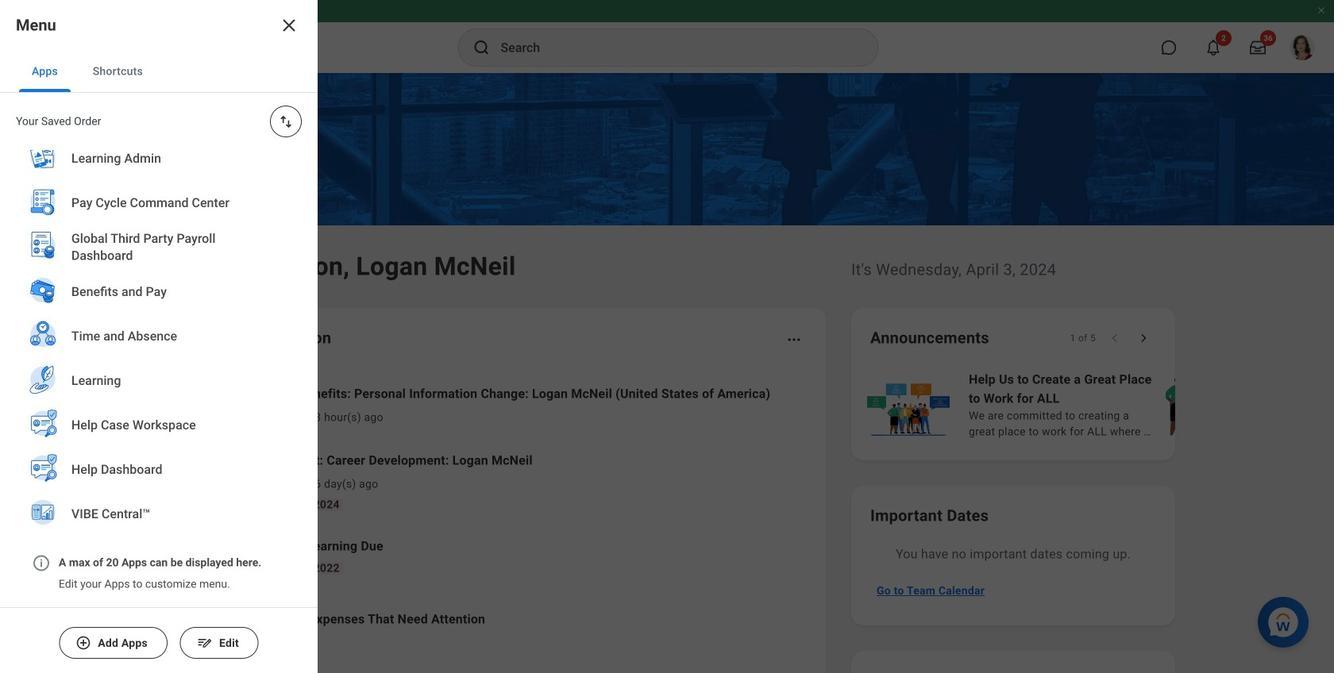 Task type: vqa. For each thing, say whether or not it's contained in the screenshot.
x icon on the left top of page
yes



Task type: describe. For each thing, give the bounding box(es) containing it.
book open image
[[201, 544, 225, 568]]

chevron right small image
[[1136, 330, 1152, 346]]

global navigation dialog
[[0, 0, 318, 673]]

plus circle image
[[76, 635, 91, 651]]

profile logan mcneil element
[[1280, 30, 1325, 65]]

sort image
[[278, 114, 294, 129]]

info image
[[32, 554, 51, 573]]

chevron left small image
[[1107, 330, 1123, 346]]

close environment banner image
[[1317, 6, 1326, 15]]



Task type: locate. For each thing, give the bounding box(es) containing it.
tab list
[[0, 51, 318, 93]]

notifications large image
[[1206, 40, 1221, 56]]

x image
[[280, 16, 299, 35]]

main content
[[0, 73, 1334, 673]]

inbox large image
[[1250, 40, 1266, 56]]

dashboard expenses image
[[201, 608, 225, 631]]

text edit image
[[197, 635, 213, 651]]

search image
[[472, 38, 491, 57]]

status
[[1070, 332, 1096, 345]]

list
[[0, 0, 318, 549], [864, 368, 1334, 442], [178, 372, 807, 651]]

banner
[[0, 0, 1334, 73]]



